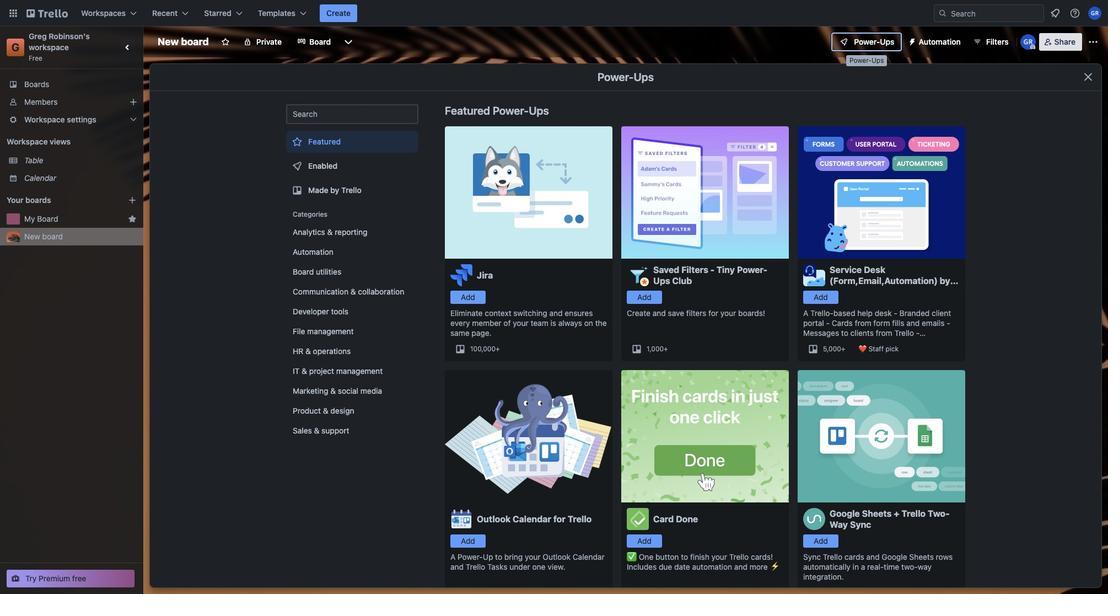 Task type: describe. For each thing, give the bounding box(es) containing it.
this member is an admin of this board. image
[[1031, 45, 1036, 50]]

ups inside the saved filters - tiny power- ups club
[[654, 276, 671, 286]]

customize views image
[[343, 36, 354, 47]]

settings
[[67, 115, 96, 124]]

robinson's
[[49, 31, 90, 41]]

add for card done
[[638, 536, 652, 546]]

a power-up to bring your outlook calendar and trello tasks under one view.
[[451, 552, 605, 572]]

sales & support link
[[286, 422, 419, 440]]

& for hr
[[306, 346, 311, 356]]

create for create and save filters for your boards!
[[627, 308, 651, 318]]

board for board
[[310, 37, 331, 46]]

staff
[[869, 345, 884, 353]]

two-
[[928, 509, 950, 519]]

Search field
[[948, 5, 1044, 22]]

try premium free button
[[7, 570, 135, 588]]

cards
[[845, 552, 865, 562]]

team
[[531, 318, 549, 328]]

& for sales
[[314, 426, 320, 435]]

club
[[673, 276, 692, 286]]

100,000 +
[[471, 345, 500, 353]]

+ for 5,000 +
[[842, 345, 846, 353]]

social
[[338, 386, 359, 396]]

a favorite of a trello employee image
[[858, 586, 907, 594]]

developer tools
[[293, 307, 349, 316]]

product
[[293, 406, 321, 415]]

it & project management link
[[286, 362, 419, 380]]

2 vertical spatial power-ups
[[598, 71, 654, 83]]

g link
[[7, 39, 24, 56]]

two-
[[902, 562, 918, 572]]

+ for 1,000 +
[[664, 345, 668, 353]]

star or unstar board image
[[221, 38, 230, 46]]

messages
[[804, 328, 840, 338]]

0 notifications image
[[1049, 7, 1063, 20]]

members link
[[0, 93, 143, 111]]

1 horizontal spatial calendar
[[513, 514, 552, 524]]

- down 'branded'
[[917, 328, 920, 338]]

recent
[[152, 8, 178, 18]]

eliminate
[[451, 308, 483, 318]]

boards link
[[0, 76, 143, 93]]

private button
[[237, 33, 289, 51]]

project
[[309, 366, 334, 376]]

1,000
[[647, 345, 664, 353]]

hr
[[293, 346, 304, 356]]

5,000
[[824, 345, 842, 353]]

add for saved filters - tiny power- ups club
[[638, 292, 652, 302]]

power-ups button
[[833, 33, 902, 51]]

your boards
[[7, 195, 51, 205]]

branded
[[900, 308, 930, 318]]

it
[[293, 366, 300, 376]]

add for service desk (form,email,automation) by hipporello
[[814, 292, 829, 302]]

one
[[533, 562, 546, 572]]

board inside my board link
[[37, 214, 58, 223]]

portal
[[804, 318, 825, 328]]

your for saved
[[721, 308, 737, 318]]

categories
[[293, 210, 328, 218]]

boards
[[25, 195, 51, 205]]

new inside board name text box
[[158, 36, 179, 47]]

create and save filters for your boards!
[[627, 308, 766, 318]]

up
[[483, 552, 493, 562]]

management inside 'link'
[[336, 366, 383, 376]]

sync trello cards and google sheets rows automatically in a real-time two-way integration.
[[804, 552, 953, 581]]

workspace
[[29, 42, 69, 52]]

2 enabled on more than 10,000 boards image from the left
[[804, 586, 853, 594]]

developer
[[293, 307, 329, 316]]

developer tools link
[[286, 303, 419, 321]]

google sheets + trello two- way sync
[[830, 509, 950, 530]]

new inside 'new board' link
[[24, 232, 40, 241]]

eliminate context switching and ensures every member of your team is always on the same page.
[[451, 308, 607, 338]]

+ for 100,000 +
[[496, 345, 500, 353]]

service desk (form,email,automation) by hipporello
[[830, 265, 951, 297]]

desk
[[875, 308, 892, 318]]

same
[[451, 328, 470, 338]]

power- inside tooltip
[[850, 56, 872, 65]]

& for product
[[323, 406, 329, 415]]

greg robinson's workspace free
[[29, 31, 92, 62]]

automation button
[[904, 33, 968, 51]]

automation inside button
[[919, 37, 961, 46]]

one
[[639, 552, 654, 562]]

saved filters - tiny power- ups club
[[654, 265, 768, 286]]

templates
[[258, 8, 296, 18]]

& for analytics
[[327, 227, 333, 237]]

and inside a power-up to bring your outlook calendar and trello tasks under one view.
[[451, 562, 464, 572]]

ups inside button
[[881, 37, 895, 46]]

made by trello link
[[286, 179, 419, 201]]

communication
[[293, 287, 349, 296]]

power-ups inside tooltip
[[850, 56, 885, 65]]

always
[[559, 318, 583, 328]]

new board link
[[24, 231, 137, 242]]

greg robinson's workspace link
[[29, 31, 92, 52]]

analytics & reporting link
[[286, 223, 419, 241]]

workspace for workspace views
[[7, 137, 48, 146]]

add button for google sheets + trello two- way sync
[[804, 535, 839, 548]]

calendar link
[[24, 173, 137, 184]]

bring
[[505, 552, 523, 562]]

Search text field
[[286, 104, 419, 124]]

add button for card done
[[627, 535, 663, 548]]

file
[[293, 327, 305, 336]]

filters inside 'button'
[[987, 37, 1009, 46]]

and inside sync trello cards and google sheets rows automatically in a real-time two-way integration.
[[867, 552, 880, 562]]

greg
[[29, 31, 47, 41]]

way
[[918, 562, 932, 572]]

your for outlook
[[525, 552, 541, 562]]

add for jira
[[461, 292, 475, 302]]

add for outlook calendar for trello
[[461, 536, 475, 546]]

analytics
[[293, 227, 325, 237]]

workspace settings
[[24, 115, 96, 124]]

boards!
[[739, 308, 766, 318]]

table
[[24, 156, 43, 165]]

add button for outlook calendar for trello
[[451, 535, 486, 548]]

table link
[[24, 155, 137, 166]]

trello inside sync trello cards and google sheets rows automatically in a real-time two-way integration.
[[823, 552, 843, 562]]

workspace navigation collapse icon image
[[120, 40, 136, 55]]

and inside ✅ one button to finish your trello cards! includes due date automation and more ⚡️
[[735, 562, 748, 572]]

due
[[659, 562, 673, 572]]

power- inside a power-up to bring your outlook calendar and trello tasks under one view.
[[458, 552, 483, 562]]

date
[[675, 562, 691, 572]]

automation
[[693, 562, 733, 572]]

google inside sync trello cards and google sheets rows automatically in a real-time two-way integration.
[[882, 552, 908, 562]]

board inside text box
[[181, 36, 209, 47]]

outlook inside a power-up to bring your outlook calendar and trello tasks under one view.
[[543, 552, 571, 562]]

templates button
[[251, 4, 313, 22]]

ups inside tooltip
[[872, 56, 885, 65]]

form
[[874, 318, 891, 328]]

greg robinson (gregrobinson96) image
[[1021, 34, 1036, 50]]

try premium free
[[25, 574, 86, 583]]

the
[[596, 318, 607, 328]]

emails
[[922, 318, 945, 328]]

sm image
[[904, 33, 919, 49]]

real-
[[868, 562, 884, 572]]

a for outlook calendar for trello
[[451, 552, 456, 562]]



Task type: locate. For each thing, give the bounding box(es) containing it.
0 vertical spatial featured
[[445, 104, 490, 117]]

by right the made
[[331, 185, 340, 195]]

0 vertical spatial management
[[307, 327, 354, 336]]

greg robinson (gregrobinson96) image
[[1089, 7, 1102, 20]]

1 vertical spatial sync
[[804, 552, 821, 562]]

rows
[[937, 552, 953, 562]]

0 vertical spatial workspace
[[24, 115, 65, 124]]

trello inside google sheets + trello two- way sync
[[902, 509, 926, 519]]

+ inside google sheets + trello two- way sync
[[894, 509, 900, 519]]

calendar down table
[[24, 173, 56, 183]]

- left tiny
[[711, 265, 715, 275]]

1 vertical spatial from
[[876, 328, 893, 338]]

add button down saved
[[627, 291, 663, 304]]

sheets up cards
[[863, 509, 892, 519]]

0 vertical spatial filters
[[987, 37, 1009, 46]]

filters down the search field
[[987, 37, 1009, 46]]

❤️ staff pick
[[859, 345, 899, 353]]

a for service desk (form,email,automation) by hipporello
[[804, 308, 809, 318]]

0 horizontal spatial board
[[42, 232, 63, 241]]

0 horizontal spatial outlook
[[477, 514, 511, 524]]

your up one
[[525, 552, 541, 562]]

0 horizontal spatial by
[[331, 185, 340, 195]]

trello inside a power-up to bring your outlook calendar and trello tasks under one view.
[[466, 562, 486, 572]]

from down form
[[876, 328, 893, 338]]

1 horizontal spatial enabled on more than 10,000 boards image
[[804, 586, 853, 594]]

& for it
[[302, 366, 307, 376]]

1 vertical spatial automation
[[293, 247, 334, 257]]

your for card
[[712, 552, 728, 562]]

1 horizontal spatial new
[[158, 36, 179, 47]]

0 horizontal spatial sync
[[804, 552, 821, 562]]

0 vertical spatial google
[[830, 509, 861, 519]]

create for create
[[327, 8, 351, 18]]

0 vertical spatial new
[[158, 36, 179, 47]]

1 horizontal spatial sync
[[851, 520, 872, 530]]

analytics & reporting
[[293, 227, 368, 237]]

0 horizontal spatial new board
[[24, 232, 63, 241]]

0 vertical spatial create
[[327, 8, 351, 18]]

new board inside board name text box
[[158, 36, 209, 47]]

1 horizontal spatial outlook
[[543, 552, 571, 562]]

your left 'boards!'
[[721, 308, 737, 318]]

and up is
[[550, 308, 563, 318]]

under
[[510, 562, 531, 572]]

outlook up up
[[477, 514, 511, 524]]

0 horizontal spatial automation
[[293, 247, 334, 257]]

0 vertical spatial calendar
[[24, 173, 56, 183]]

board utilities link
[[286, 263, 419, 281]]

add button up up
[[451, 535, 486, 548]]

0 vertical spatial board
[[310, 37, 331, 46]]

1 vertical spatial sheets
[[910, 552, 934, 562]]

0 vertical spatial from
[[855, 318, 872, 328]]

and inside a trello-based help desk - branded client portal - cards from form fills and emails - messages to clients from trello - automations
[[907, 318, 920, 328]]

+ left "❤️"
[[842, 345, 846, 353]]

my
[[24, 214, 35, 223]]

marketing & social media link
[[286, 382, 419, 400]]

a up portal
[[804, 308, 809, 318]]

1 vertical spatial a
[[451, 552, 456, 562]]

sales & support
[[293, 426, 349, 435]]

0 horizontal spatial new
[[24, 232, 40, 241]]

create button
[[320, 4, 358, 22]]

file management
[[293, 327, 354, 336]]

0 horizontal spatial sheets
[[863, 509, 892, 519]]

& right sales
[[314, 426, 320, 435]]

product & design link
[[286, 402, 419, 420]]

1 vertical spatial new board
[[24, 232, 63, 241]]

sync inside google sheets + trello two- way sync
[[851, 520, 872, 530]]

1 horizontal spatial by
[[940, 276, 951, 286]]

show menu image
[[1088, 36, 1100, 47]]

0 horizontal spatial enabled on more than 10,000 boards image
[[451, 586, 500, 594]]

1 horizontal spatial sheets
[[910, 552, 934, 562]]

board
[[181, 36, 209, 47], [42, 232, 63, 241]]

your inside ✅ one button to finish your trello cards! includes due date automation and more ⚡️
[[712, 552, 728, 562]]

✅ one button to finish your trello cards! includes due date automation and more ⚡️
[[627, 552, 780, 572]]

& right analytics
[[327, 227, 333, 237]]

way
[[830, 520, 848, 530]]

communication & collaboration link
[[286, 283, 419, 301]]

& left social
[[331, 386, 336, 396]]

workspace down members on the top left of the page
[[24, 115, 65, 124]]

trello inside a trello-based help desk - branded client portal - cards from form fills and emails - messages to clients from trello - automations
[[895, 328, 915, 338]]

0 horizontal spatial google
[[830, 509, 861, 519]]

2 horizontal spatial to
[[842, 328, 849, 338]]

- down trello-
[[827, 318, 830, 328]]

0 horizontal spatial to
[[495, 552, 503, 562]]

1 vertical spatial filters
[[682, 265, 709, 275]]

calendar up bring
[[513, 514, 552, 524]]

1 horizontal spatial create
[[627, 308, 651, 318]]

power- inside button
[[855, 37, 881, 46]]

0 vertical spatial power-ups
[[855, 37, 895, 46]]

outlook up the view. on the bottom of the page
[[543, 552, 571, 562]]

integration.
[[804, 572, 844, 581]]

add button
[[451, 291, 486, 304], [627, 291, 663, 304], [804, 291, 839, 304], [451, 535, 486, 548], [627, 535, 663, 548], [804, 535, 839, 548]]

by up client
[[940, 276, 951, 286]]

back to home image
[[26, 4, 68, 22]]

1,000 +
[[647, 345, 668, 353]]

& left design
[[323, 406, 329, 415]]

from up clients
[[855, 318, 872, 328]]

add for google sheets + trello two- way sync
[[814, 536, 829, 546]]

filters button
[[970, 33, 1013, 51]]

1 vertical spatial outlook
[[543, 552, 571, 562]]

board down my board
[[42, 232, 63, 241]]

and up real-
[[867, 552, 880, 562]]

0 horizontal spatial calendar
[[24, 173, 56, 183]]

create up customize views icon
[[327, 8, 351, 18]]

a inside a power-up to bring your outlook calendar and trello tasks under one view.
[[451, 552, 456, 562]]

0 vertical spatial new board
[[158, 36, 209, 47]]

marketing
[[293, 386, 329, 396]]

sync
[[851, 520, 872, 530], [804, 552, 821, 562]]

your boards with 2 items element
[[7, 194, 111, 207]]

& for marketing
[[331, 386, 336, 396]]

to up "tasks"
[[495, 552, 503, 562]]

1 horizontal spatial to
[[681, 552, 689, 562]]

in
[[853, 562, 860, 572]]

board utilities
[[293, 267, 342, 276]]

sync inside sync trello cards and google sheets rows automatically in a real-time two-way integration.
[[804, 552, 821, 562]]

new board down my board
[[24, 232, 63, 241]]

workspace inside dropdown button
[[24, 115, 65, 124]]

1 vertical spatial board
[[37, 214, 58, 223]]

create inside button
[[327, 8, 351, 18]]

your up "automation"
[[712, 552, 728, 562]]

1 horizontal spatial from
[[876, 328, 893, 338]]

1 vertical spatial google
[[882, 552, 908, 562]]

workspace up table
[[7, 137, 48, 146]]

0 vertical spatial sheets
[[863, 509, 892, 519]]

free
[[72, 574, 86, 583]]

ensures
[[565, 308, 593, 318]]

1 horizontal spatial new board
[[158, 36, 209, 47]]

featured for featured power-ups
[[445, 104, 490, 117]]

0 vertical spatial for
[[709, 308, 719, 318]]

to for outlook calendar for trello
[[495, 552, 503, 562]]

0 vertical spatial sync
[[851, 520, 872, 530]]

to inside a power-up to bring your outlook calendar and trello tasks under one view.
[[495, 552, 503, 562]]

calendar
[[24, 173, 56, 183], [513, 514, 552, 524], [573, 552, 605, 562]]

0 vertical spatial by
[[331, 185, 340, 195]]

management down the hr & operations link
[[336, 366, 383, 376]]

for right filters
[[709, 308, 719, 318]]

of
[[504, 318, 511, 328]]

create left save
[[627, 308, 651, 318]]

sheets inside sync trello cards and google sheets rows automatically in a real-time two-way integration.
[[910, 552, 934, 562]]

1 vertical spatial power-ups
[[850, 56, 885, 65]]

private
[[256, 37, 282, 46]]

primary element
[[0, 0, 1109, 26]]

and left "tasks"
[[451, 562, 464, 572]]

made by trello
[[308, 185, 362, 195]]

add button up eliminate
[[451, 291, 486, 304]]

view.
[[548, 562, 566, 572]]

and left save
[[653, 308, 666, 318]]

1 vertical spatial board
[[42, 232, 63, 241]]

google up time
[[882, 552, 908, 562]]

and down 'branded'
[[907, 318, 920, 328]]

open information menu image
[[1070, 8, 1081, 19]]

file management link
[[286, 323, 419, 340]]

hipporello
[[830, 287, 875, 297]]

button
[[656, 552, 679, 562]]

automation link
[[286, 243, 419, 261]]

⚡️
[[770, 562, 780, 572]]

new board down recent dropdown button
[[158, 36, 209, 47]]

google inside google sheets + trello two- way sync
[[830, 509, 861, 519]]

workspaces
[[81, 8, 126, 18]]

is
[[551, 318, 557, 328]]

reporting
[[335, 227, 368, 237]]

jira
[[477, 270, 493, 280]]

1 vertical spatial calendar
[[513, 514, 552, 524]]

- inside the saved filters - tiny power- ups club
[[711, 265, 715, 275]]

1 vertical spatial new
[[24, 232, 40, 241]]

add button for saved filters - tiny power- ups club
[[627, 291, 663, 304]]

0 horizontal spatial a
[[451, 552, 456, 562]]

save
[[668, 308, 685, 318]]

&
[[327, 227, 333, 237], [351, 287, 356, 296], [306, 346, 311, 356], [302, 366, 307, 376], [331, 386, 336, 396], [323, 406, 329, 415], [314, 426, 320, 435]]

time
[[884, 562, 900, 572]]

Board name text field
[[152, 33, 215, 51]]

card done
[[654, 514, 699, 524]]

add board image
[[128, 196, 137, 205]]

marketing & social media
[[293, 386, 382, 396]]

boards
[[24, 79, 49, 89]]

1 horizontal spatial for
[[709, 308, 719, 318]]

management up operations
[[307, 327, 354, 336]]

add button for service desk (form,email,automation) by hipporello
[[804, 291, 839, 304]]

and left more
[[735, 562, 748, 572]]

1 vertical spatial management
[[336, 366, 383, 376]]

1 vertical spatial workspace
[[7, 137, 48, 146]]

clients
[[851, 328, 874, 338]]

a left up
[[451, 552, 456, 562]]

add button up trello-
[[804, 291, 839, 304]]

to for card done
[[681, 552, 689, 562]]

board
[[310, 37, 331, 46], [37, 214, 58, 223], [293, 267, 314, 276]]

0 vertical spatial automation
[[919, 37, 961, 46]]

1 vertical spatial featured
[[308, 137, 341, 146]]

to inside a trello-based help desk - branded client portal - cards from form fills and emails - messages to clients from trello - automations
[[842, 328, 849, 338]]

board left star or unstar board icon
[[181, 36, 209, 47]]

1 horizontal spatial a
[[804, 308, 809, 318]]

- down client
[[947, 318, 951, 328]]

featured
[[445, 104, 490, 117], [308, 137, 341, 146]]

2 vertical spatial board
[[293, 267, 314, 276]]

0 vertical spatial outlook
[[477, 514, 511, 524]]

page.
[[472, 328, 492, 338]]

g
[[11, 41, 19, 54]]

& right the hr
[[306, 346, 311, 356]]

add button up one
[[627, 535, 663, 548]]

1 horizontal spatial google
[[882, 552, 908, 562]]

my board link
[[24, 214, 124, 225]]

saved
[[654, 265, 680, 275]]

filters up club
[[682, 265, 709, 275]]

2 vertical spatial calendar
[[573, 552, 605, 562]]

1 enabled on more than 10,000 boards image from the left
[[451, 586, 500, 594]]

1 horizontal spatial featured
[[445, 104, 490, 117]]

& for communication
[[351, 287, 356, 296]]

0 horizontal spatial create
[[327, 8, 351, 18]]

pick
[[886, 345, 899, 353]]

your inside eliminate context switching and ensures every member of your team is always on the same page.
[[513, 318, 529, 328]]

free
[[29, 54, 42, 62]]

to inside ✅ one button to finish your trello cards! includes due date automation and more ⚡️
[[681, 552, 689, 562]]

enabled on more than 10,000 boards image
[[451, 586, 500, 594], [804, 586, 853, 594]]

workspace settings button
[[0, 111, 143, 129]]

a inside a trello-based help desk - branded client portal - cards from form fills and emails - messages to clients from trello - automations
[[804, 308, 809, 318]]

power-ups tooltip
[[847, 55, 888, 66]]

0 vertical spatial board
[[181, 36, 209, 47]]

sheets inside google sheets + trello two- way sync
[[863, 509, 892, 519]]

1 horizontal spatial filters
[[987, 37, 1009, 46]]

& right it
[[302, 366, 307, 376]]

by inside the service desk (form,email,automation) by hipporello
[[940, 276, 951, 286]]

management
[[307, 327, 354, 336], [336, 366, 383, 376]]

media
[[361, 386, 382, 396]]

create
[[327, 8, 351, 18], [627, 308, 651, 318]]

by
[[331, 185, 340, 195], [940, 276, 951, 286]]

featured for featured
[[308, 137, 341, 146]]

filters inside the saved filters - tiny power- ups club
[[682, 265, 709, 275]]

every
[[451, 318, 470, 328]]

hr & operations
[[293, 346, 351, 356]]

1 vertical spatial for
[[554, 514, 566, 524]]

calendar left ✅
[[573, 552, 605, 562]]

search image
[[939, 9, 948, 18]]

board left customize views icon
[[310, 37, 331, 46]]

+ left "two-" on the right bottom
[[894, 509, 900, 519]]

to down cards on the bottom
[[842, 328, 849, 338]]

sync up automatically
[[804, 552, 821, 562]]

tools
[[331, 307, 349, 316]]

1 vertical spatial create
[[627, 308, 651, 318]]

finish
[[691, 552, 710, 562]]

workspace for workspace settings
[[24, 115, 65, 124]]

new board inside 'new board' link
[[24, 232, 63, 241]]

service
[[830, 265, 862, 275]]

your right of
[[513, 318, 529, 328]]

+ down member
[[496, 345, 500, 353]]

- up fills
[[895, 308, 898, 318]]

ups
[[881, 37, 895, 46], [872, 56, 885, 65], [634, 71, 654, 83], [529, 104, 549, 117], [654, 276, 671, 286]]

0 vertical spatial a
[[804, 308, 809, 318]]

enabled on more than 25,000 boards image
[[627, 586, 678, 594]]

add button for jira
[[451, 291, 486, 304]]

google up way
[[830, 509, 861, 519]]

workspace
[[24, 115, 65, 124], [7, 137, 48, 146]]

sync right way
[[851, 520, 872, 530]]

0 horizontal spatial for
[[554, 514, 566, 524]]

0 horizontal spatial from
[[855, 318, 872, 328]]

includes
[[627, 562, 657, 572]]

desk
[[865, 265, 886, 275]]

enabled on more than 10,000 boards image down integration. on the bottom
[[804, 586, 853, 594]]

for up the view. on the bottom of the page
[[554, 514, 566, 524]]

0 horizontal spatial filters
[[682, 265, 709, 275]]

cards!
[[751, 552, 774, 562]]

and inside eliminate context switching and ensures every member of your team is always on the same page.
[[550, 308, 563, 318]]

(form,email,automation)
[[830, 276, 938, 286]]

power-ups
[[855, 37, 895, 46], [850, 56, 885, 65], [598, 71, 654, 83]]

calendar inside a power-up to bring your outlook calendar and trello tasks under one view.
[[573, 552, 605, 562]]

new down my
[[24, 232, 40, 241]]

tasks
[[488, 562, 508, 572]]

automation down search image
[[919, 37, 961, 46]]

board for board utilities
[[293, 267, 314, 276]]

power- inside the saved filters - tiny power- ups club
[[737, 265, 768, 275]]

add button down way
[[804, 535, 839, 548]]

board left utilities
[[293, 267, 314, 276]]

cards
[[832, 318, 853, 328]]

& down the board utilities link
[[351, 287, 356, 296]]

share
[[1055, 37, 1076, 46]]

your inside a power-up to bring your outlook calendar and trello tasks under one view.
[[525, 552, 541, 562]]

1 horizontal spatial board
[[181, 36, 209, 47]]

1 horizontal spatial automation
[[919, 37, 961, 46]]

trello inside ✅ one button to finish your trello cards! includes due date automation and more ⚡️
[[730, 552, 749, 562]]

to up date
[[681, 552, 689, 562]]

power-ups inside button
[[855, 37, 895, 46]]

automation up board utilities at the top
[[293, 247, 334, 257]]

hr & operations link
[[286, 343, 419, 360]]

starred icon image
[[128, 215, 137, 223]]

+ down save
[[664, 345, 668, 353]]

enabled on more than 10,000 boards image down "tasks"
[[451, 586, 500, 594]]

based
[[834, 308, 856, 318]]

board right my
[[37, 214, 58, 223]]

sheets up way
[[910, 552, 934, 562]]

new down recent dropdown button
[[158, 36, 179, 47]]

board inside board link
[[310, 37, 331, 46]]

1 vertical spatial by
[[940, 276, 951, 286]]

0 horizontal spatial featured
[[308, 137, 341, 146]]

2 horizontal spatial calendar
[[573, 552, 605, 562]]

a trello-based help desk - branded client portal - cards from form fills and emails - messages to clients from trello - automations
[[804, 308, 952, 348]]



Task type: vqa. For each thing, say whether or not it's contained in the screenshot.
Jul
no



